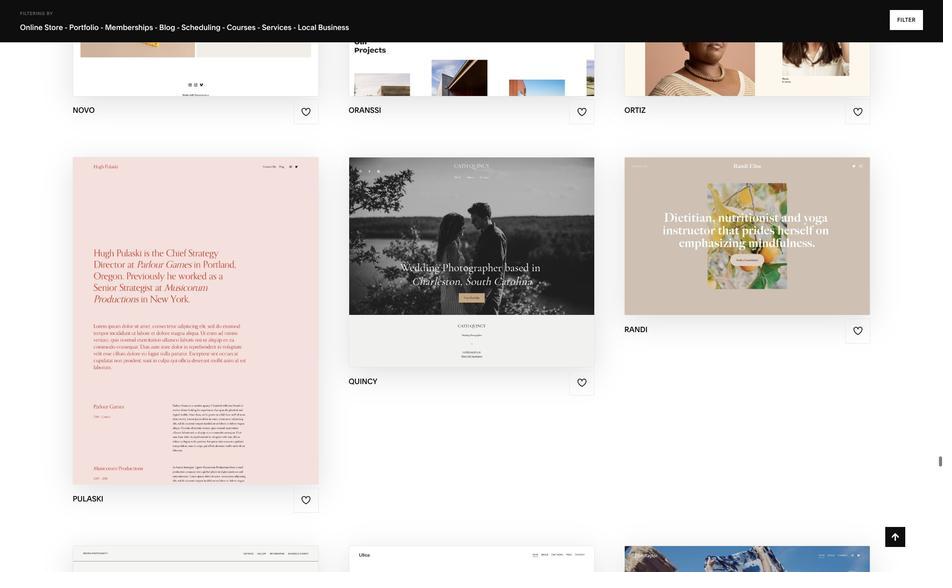 Task type: vqa. For each thing, say whether or not it's contained in the screenshot.
Store at the top left of the page
yes



Task type: locate. For each thing, give the bounding box(es) containing it.
preview down the start with quincy
[[433, 262, 473, 273]]

preview down the start with pulaski
[[156, 321, 196, 331]]

preview for preview pulaski
[[156, 321, 196, 331]]

add oranssi to your favorites list image
[[577, 107, 587, 117]]

blog
[[159, 23, 175, 32]]

2 horizontal spatial start
[[701, 218, 729, 229]]

preview pulaski link
[[156, 314, 236, 339]]

- right the blog
[[177, 23, 180, 32]]

start with pulaski
[[145, 303, 237, 314]]

with for pulaski
[[174, 303, 197, 314]]

novo
[[73, 106, 95, 115]]

-
[[65, 23, 68, 32], [101, 23, 103, 32], [155, 23, 158, 32], [177, 23, 180, 32], [222, 23, 225, 32], [258, 23, 260, 32], [293, 23, 296, 32]]

2 horizontal spatial with
[[731, 218, 754, 229]]

1 vertical spatial with
[[451, 244, 475, 255]]

0 horizontal spatial with
[[174, 303, 197, 314]]

preview for preview randi
[[713, 236, 752, 247]]

randi inside button
[[756, 218, 785, 229]]

2 vertical spatial quincy
[[349, 377, 378, 386]]

- left the blog
[[155, 23, 158, 32]]

2 vertical spatial with
[[174, 303, 197, 314]]

0 horizontal spatial preview
[[156, 321, 196, 331]]

scheduling
[[182, 23, 221, 32]]

preview for preview quincy
[[433, 262, 473, 273]]

with up preview quincy
[[451, 244, 475, 255]]

start for preview randi
[[701, 218, 729, 229]]

add quincy to your favorites list image
[[577, 378, 587, 388]]

memberships
[[105, 23, 153, 32]]

with inside start with pulaski button
[[174, 303, 197, 314]]

2 horizontal spatial preview
[[713, 236, 752, 247]]

services
[[262, 23, 292, 32]]

with for randi
[[731, 218, 754, 229]]

courses
[[227, 23, 256, 32]]

2 vertical spatial pulaski
[[73, 494, 103, 503]]

0 vertical spatial randi
[[756, 218, 785, 229]]

1 horizontal spatial preview
[[433, 262, 473, 273]]

0 vertical spatial with
[[731, 218, 754, 229]]

2 vertical spatial preview
[[156, 321, 196, 331]]

1 vertical spatial pulaski
[[198, 321, 236, 331]]

randi
[[756, 218, 785, 229], [755, 236, 783, 247], [625, 325, 648, 334]]

2 - from the left
[[101, 23, 103, 32]]

1 vertical spatial preview
[[433, 262, 473, 273]]

quincy inside "button"
[[477, 244, 512, 255]]

local
[[298, 23, 317, 32]]

- right portfolio
[[101, 23, 103, 32]]

reseda image
[[73, 546, 318, 572]]

1 horizontal spatial start
[[422, 244, 449, 255]]

pulaski
[[200, 303, 237, 314], [198, 321, 236, 331], [73, 494, 103, 503]]

pulaski inside button
[[200, 303, 237, 314]]

- right courses
[[258, 23, 260, 32]]

utica image
[[349, 546, 594, 572]]

preview
[[713, 236, 752, 247], [433, 262, 473, 273], [156, 321, 196, 331]]

0 horizontal spatial start
[[145, 303, 172, 314]]

0 vertical spatial start
[[701, 218, 729, 229]]

1 vertical spatial start
[[422, 244, 449, 255]]

start up preview quincy
[[422, 244, 449, 255]]

portfolio
[[69, 23, 99, 32]]

start inside "button"
[[422, 244, 449, 255]]

0 vertical spatial preview
[[713, 236, 752, 247]]

start
[[701, 218, 729, 229], [422, 244, 449, 255], [145, 303, 172, 314]]

start with quincy button
[[422, 237, 522, 262]]

start up preview pulaski on the bottom left of page
[[145, 303, 172, 314]]

0 vertical spatial pulaski
[[200, 303, 237, 314]]

- left local
[[293, 23, 296, 32]]

- left courses
[[222, 23, 225, 32]]

novo image
[[73, 0, 318, 96]]

start for preview pulaski
[[145, 303, 172, 314]]

with inside start with quincy "button"
[[451, 244, 475, 255]]

business
[[318, 23, 349, 32]]

by
[[47, 11, 53, 16]]

preview down start with randi
[[713, 236, 752, 247]]

add randi to your favorites list image
[[853, 326, 863, 336]]

with up preview pulaski on the bottom left of page
[[174, 303, 197, 314]]

4 - from the left
[[177, 23, 180, 32]]

with up preview randi
[[731, 218, 754, 229]]

ortiz
[[625, 106, 646, 115]]

quincy
[[477, 244, 512, 255], [475, 262, 511, 273], [349, 377, 378, 386]]

start up preview randi
[[701, 218, 729, 229]]

0 vertical spatial quincy
[[477, 244, 512, 255]]

with inside 'start with randi' button
[[731, 218, 754, 229]]

preview quincy link
[[433, 255, 511, 280]]

6 - from the left
[[258, 23, 260, 32]]

- right store
[[65, 23, 68, 32]]

online store - portfolio - memberships - blog - scheduling - courses - services - local business
[[20, 23, 349, 32]]

filter
[[898, 16, 917, 23]]

1 horizontal spatial with
[[451, 244, 475, 255]]

2 vertical spatial start
[[145, 303, 172, 314]]

with
[[731, 218, 754, 229], [451, 244, 475, 255], [174, 303, 197, 314]]



Task type: describe. For each thing, give the bounding box(es) containing it.
1 vertical spatial randi
[[755, 236, 783, 247]]

start with randi button
[[701, 211, 795, 236]]

3 - from the left
[[155, 23, 158, 32]]

start with randi
[[701, 218, 785, 229]]

preview randi
[[713, 236, 783, 247]]

1 - from the left
[[65, 23, 68, 32]]

store
[[44, 23, 63, 32]]

online
[[20, 23, 43, 32]]

1 vertical spatial quincy
[[475, 262, 511, 273]]

preview pulaski
[[156, 321, 236, 331]]

zion image
[[625, 546, 871, 572]]

2 vertical spatial randi
[[625, 325, 648, 334]]

oranssi
[[349, 106, 381, 115]]

preview randi link
[[713, 229, 783, 254]]

with for quincy
[[451, 244, 475, 255]]

add ortiz to your favorites list image
[[853, 107, 863, 117]]

add pulaski to your favorites list image
[[301, 495, 311, 505]]

filter button
[[891, 10, 924, 30]]

filtering
[[20, 11, 45, 16]]

filtering by
[[20, 11, 53, 16]]

pulaski image
[[73, 158, 318, 484]]

back to top image
[[891, 532, 901, 542]]

oranssi image
[[349, 0, 594, 96]]

ortiz image
[[625, 0, 871, 96]]

5 - from the left
[[222, 23, 225, 32]]

start with quincy
[[422, 244, 512, 255]]

randi image
[[625, 158, 871, 315]]

7 - from the left
[[293, 23, 296, 32]]

quincy image
[[349, 158, 594, 367]]

add novo to your favorites list image
[[301, 107, 311, 117]]

start for preview quincy
[[422, 244, 449, 255]]

preview quincy
[[433, 262, 511, 273]]

start with pulaski button
[[145, 296, 247, 321]]



